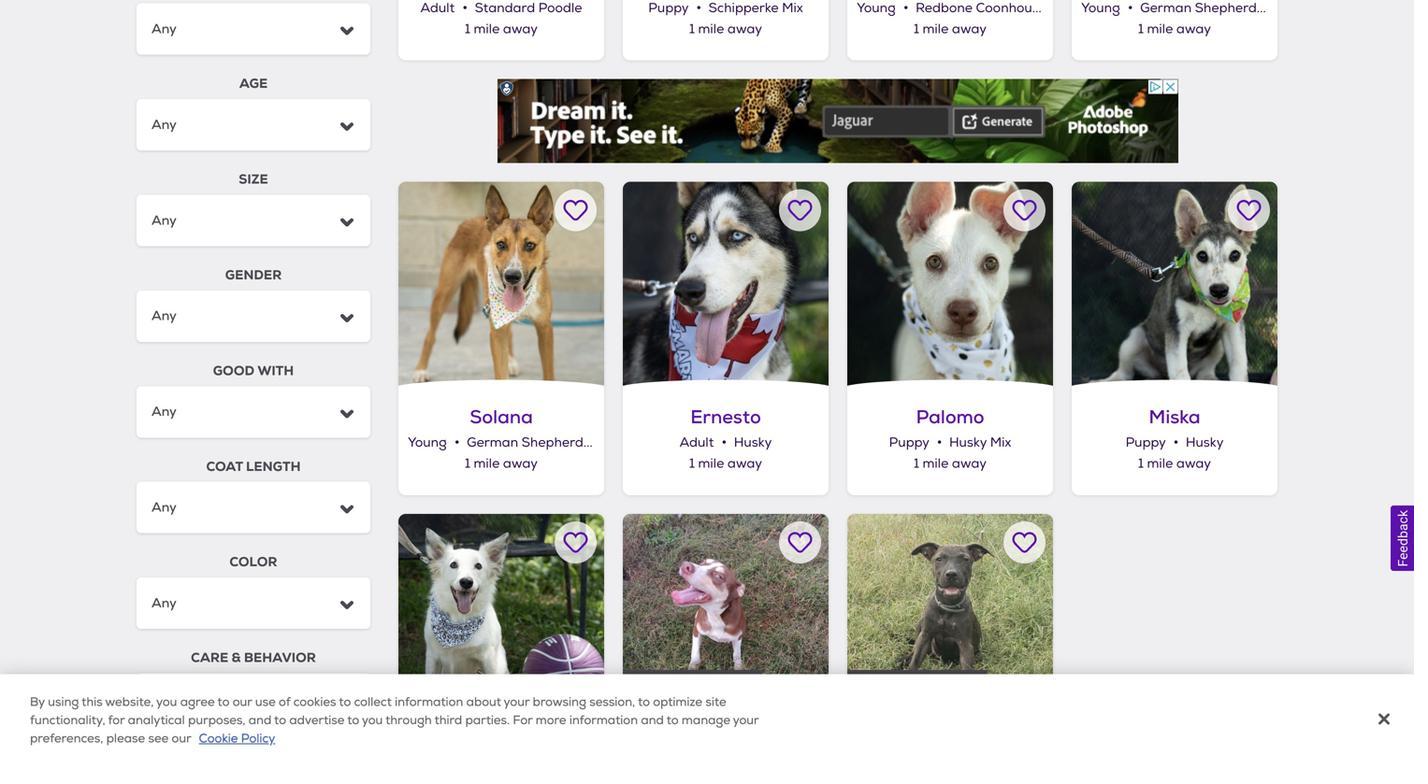 Task type: locate. For each thing, give the bounding box(es) containing it.
1 any from the top
[[152, 20, 177, 37]]

0 horizontal spatial has video image
[[765, 743, 782, 759]]

about
[[466, 695, 501, 710]]

1 husky from the left
[[734, 435, 772, 451]]

parties.
[[465, 713, 510, 729]]

1 horizontal spatial your
[[733, 713, 759, 729]]

1 dog from the left
[[587, 435, 612, 451]]

1 horizontal spatial out-of-town pet
[[859, 680, 971, 694]]

2 any from the top
[[152, 116, 177, 133]]

days on petfinder
[[183, 745, 324, 763]]

1 horizontal spatial dog
[[738, 435, 764, 451]]

any button down color
[[137, 578, 370, 630]]

away
[[503, 21, 538, 37], [728, 21, 762, 37], [952, 21, 987, 37], [1177, 21, 1211, 37], [503, 456, 538, 472], [728, 456, 762, 472], [952, 456, 987, 472], [1177, 456, 1211, 472]]

puppy down the "palomo"
[[889, 435, 929, 451]]

and
[[249, 713, 271, 729], [641, 713, 664, 729]]

2 of- from the left
[[889, 680, 910, 694]]

shepherd
[[522, 435, 583, 451]]

has video image for kendra, adoptable dog, puppy female black labrador retriever mix, 1 mile away, has video, out-of-town pet. image
[[990, 743, 1006, 759]]

1 horizontal spatial information
[[569, 713, 638, 729]]

coat length
[[206, 458, 301, 475]]

town for has video "image" associated with twister, adoptable dog, young male husky mix, 1 mile away, has video, out-of-town pet. image
[[685, 680, 722, 694]]

0 horizontal spatial town
[[685, 680, 722, 694]]

0 horizontal spatial your
[[504, 695, 530, 710]]

0 horizontal spatial of-
[[664, 680, 685, 694]]

2 town from the left
[[910, 680, 947, 694]]

2 has video image from the left
[[990, 743, 1006, 759]]

1 out-of-town pet from the left
[[634, 680, 747, 694]]

0 horizontal spatial &
[[232, 650, 241, 667]]

1 horizontal spatial husky
[[949, 435, 987, 451]]

see
[[148, 731, 169, 747]]

any button down size
[[137, 195, 370, 246]]

0 horizontal spatial out-of-town pet
[[634, 680, 747, 694]]

of-
[[664, 680, 685, 694], [889, 680, 910, 694]]

1 puppy from the left
[[889, 435, 929, 451]]

5 any button from the top
[[137, 387, 370, 438]]

2 horizontal spatial husky
[[1186, 435, 1224, 451]]

cookie
[[199, 731, 238, 747]]

husky down the "palomo"
[[949, 435, 987, 451]]

2 out- from the left
[[859, 680, 889, 694]]

to
[[217, 695, 230, 710], [339, 695, 351, 710], [638, 695, 650, 710], [274, 713, 286, 729], [347, 713, 359, 729], [667, 713, 679, 729]]

dog right shepherd
[[587, 435, 612, 451]]

our right the see
[[172, 731, 191, 747]]

husky for miska
[[1186, 435, 1224, 451]]

/
[[767, 435, 774, 451]]

1 horizontal spatial puppy
[[1126, 435, 1166, 451]]

&
[[616, 435, 625, 451], [232, 650, 241, 667]]

any button
[[137, 3, 370, 55], [137, 99, 370, 151], [137, 195, 370, 246], [137, 291, 370, 342], [137, 387, 370, 438], [137, 482, 370, 534], [137, 578, 370, 630], [137, 674, 370, 725]]

out-of-town pet for kendra, adoptable dog, puppy female black labrador retriever mix, 1 mile away, has video, out-of-town pet. image
[[859, 680, 971, 694]]

0 horizontal spatial our
[[172, 731, 191, 747]]

with
[[258, 362, 294, 380]]

out-
[[634, 680, 664, 694], [859, 680, 889, 694]]

puppy down miska
[[1126, 435, 1166, 451]]

out-of-town pet for twister, adoptable dog, young male husky mix, 1 mile away, has video, out-of-town pet. image
[[634, 680, 747, 694]]

husky
[[734, 435, 772, 451], [949, 435, 987, 451], [1186, 435, 1224, 451]]

using
[[48, 695, 79, 710]]

care & behavior
[[191, 650, 316, 667]]

website,
[[105, 695, 154, 710]]

information up third
[[395, 695, 463, 710]]

1 horizontal spatial you
[[362, 713, 383, 729]]

town
[[685, 680, 722, 694], [910, 680, 947, 694]]

has video image
[[765, 743, 782, 759], [990, 743, 1006, 759]]

our left use at the bottom left of the page
[[233, 695, 252, 710]]

and up policy
[[249, 713, 271, 729]]

6 any button from the top
[[137, 482, 370, 534]]

your right manage
[[733, 713, 759, 729]]

5 any from the top
[[152, 403, 177, 421]]

cookie policy
[[199, 731, 275, 747]]

2 any button from the top
[[137, 99, 370, 151]]

6 any from the top
[[152, 499, 177, 516]]

any button up the age
[[137, 3, 370, 55]]

out-of-town pet
[[634, 680, 747, 694], [859, 680, 971, 694]]

1 mile away
[[465, 21, 538, 37], [689, 21, 762, 37], [914, 21, 987, 37], [1138, 21, 1211, 37], [465, 456, 538, 472], [689, 456, 762, 472], [914, 456, 987, 472], [1138, 456, 1211, 472]]

any button down the age
[[137, 99, 370, 151]]

1 any button from the top
[[137, 3, 370, 55]]

& right care
[[232, 650, 241, 667]]

8 any from the top
[[152, 691, 177, 708]]

any button for color
[[137, 578, 370, 630]]

husky down ernesto
[[734, 435, 772, 451]]

2 husky from the left
[[949, 435, 987, 451]]

1 1 mile away link from the left
[[398, 0, 604, 61]]

0 horizontal spatial and
[[249, 713, 271, 729]]

to down optimize
[[667, 713, 679, 729]]

privacy alert dialog
[[0, 675, 1414, 770]]

size
[[239, 171, 268, 188]]

our
[[233, 695, 252, 710], [172, 731, 191, 747]]

any for coat length
[[152, 499, 177, 516]]

2 puppy from the left
[[1126, 435, 1166, 451]]

cookie policy link
[[199, 731, 275, 747]]

miska
[[1149, 405, 1201, 430]]

2 pet from the left
[[949, 680, 971, 694]]

any button down good with at the left top of page
[[137, 387, 370, 438]]

3 any button from the top
[[137, 195, 370, 246]]

0 horizontal spatial out-of-town pet link
[[623, 514, 829, 770]]

mile
[[474, 21, 500, 37], [698, 21, 724, 37], [923, 21, 949, 37], [1147, 21, 1173, 37], [474, 456, 500, 472], [698, 456, 724, 472], [923, 456, 949, 472], [1147, 456, 1173, 472]]

0 horizontal spatial pet
[[725, 680, 747, 694]]

blue
[[777, 435, 805, 451]]

you down "collect"
[[362, 713, 383, 729]]

behavior
[[244, 650, 316, 667]]

husky down miska
[[1186, 435, 1224, 451]]

3 husky from the left
[[1186, 435, 1224, 451]]

any button up policy
[[137, 674, 370, 725]]

0 horizontal spatial husky
[[734, 435, 772, 451]]

1 horizontal spatial town
[[910, 680, 947, 694]]

any button for good with
[[137, 387, 370, 438]]

optimize
[[653, 695, 702, 710]]

town for has video "image" corresponding to kendra, adoptable dog, puppy female black labrador retriever mix, 1 mile away, has video, out-of-town pet. image
[[910, 680, 947, 694]]

palomo, adoptable dog, puppy male husky mix, 1 mile away. image
[[847, 182, 1053, 388]]

4 any button from the top
[[137, 291, 370, 342]]

any button for care & behavior
[[137, 674, 370, 725]]

7 any from the top
[[152, 595, 177, 612]]

your up for
[[504, 695, 530, 710]]

kendra, adoptable dog, puppy female black labrador retriever mix, 1 mile away, has video, out-of-town pet. image
[[847, 514, 1053, 720]]

1 out- from the left
[[634, 680, 664, 694]]

1 mile away link
[[398, 0, 604, 61], [623, 0, 829, 61], [847, 0, 1073, 61], [1072, 0, 1414, 61]]

australian
[[627, 435, 693, 451]]

you up the analytical
[[156, 695, 177, 710]]

any button down the gender
[[137, 291, 370, 342]]

petfinder
[[247, 745, 324, 763]]

any button for coat length
[[137, 482, 370, 534]]

0 vertical spatial &
[[616, 435, 625, 451]]

pet
[[725, 680, 747, 694], [949, 680, 971, 694]]

1 horizontal spatial our
[[233, 695, 252, 710]]

cookies
[[293, 695, 336, 710]]

0 horizontal spatial puppy
[[889, 435, 929, 451]]

dog
[[587, 435, 612, 451], [738, 435, 764, 451]]

0 vertical spatial you
[[156, 695, 177, 710]]

1 horizontal spatial out-
[[859, 680, 889, 694]]

puppy
[[889, 435, 929, 451], [1126, 435, 1166, 451]]

1 and from the left
[[249, 713, 271, 729]]

to down "collect"
[[347, 713, 359, 729]]

1 of- from the left
[[664, 680, 685, 694]]

and down optimize
[[641, 713, 664, 729]]

1 vertical spatial our
[[172, 731, 191, 747]]

your
[[504, 695, 530, 710], [733, 713, 759, 729]]

7 any button from the top
[[137, 578, 370, 630]]

solana, adoptable dog, young female german shepherd dog & australian cattle dog / blue heeler mix, 1 mile away. image
[[398, 182, 604, 388]]

1 has video image from the left
[[765, 743, 782, 759]]

by using this website, you agree to our use of cookies to collect information about your browsing session, to optimize site functionality, for analytical purposes, and to advertise to you through third parties.  for more information and to manage your preferences, please see our
[[30, 695, 759, 747]]

0 horizontal spatial out-
[[634, 680, 664, 694]]

1
[[465, 21, 470, 37], [689, 21, 695, 37], [914, 21, 919, 37], [1138, 21, 1144, 37], [465, 456, 470, 472], [689, 456, 695, 472], [914, 456, 919, 472], [1138, 456, 1144, 472]]

mix
[[853, 435, 874, 451], [990, 435, 1011, 451]]

has video image for twister, adoptable dog, young male husky mix, 1 mile away, has video, out-of-town pet. image
[[765, 743, 782, 759]]

out-of-town pet link
[[623, 514, 829, 770], [847, 514, 1053, 770]]

by
[[30, 695, 45, 710]]

4 any from the top
[[152, 307, 177, 325]]

browsing
[[533, 695, 586, 710]]

1 mix from the left
[[853, 435, 874, 451]]

policy
[[241, 731, 275, 747]]

preferences,
[[30, 731, 103, 747]]

0 horizontal spatial dog
[[587, 435, 612, 451]]

to up purposes,
[[217, 695, 230, 710]]

gender
[[225, 267, 282, 284]]

1 town from the left
[[685, 680, 722, 694]]

information down session,
[[569, 713, 638, 729]]

& left australian
[[616, 435, 625, 451]]

german shepherd dog & australian cattle dog / blue heeler mix
[[467, 435, 874, 451]]

1 vertical spatial &
[[232, 650, 241, 667]]

1 horizontal spatial and
[[641, 713, 664, 729]]

8 any button from the top
[[137, 674, 370, 725]]

puppy for palomo
[[889, 435, 929, 451]]

0 vertical spatial our
[[233, 695, 252, 710]]

3 any from the top
[[152, 212, 177, 229]]

1 horizontal spatial pet
[[949, 680, 971, 694]]

1 horizontal spatial has video image
[[990, 743, 1006, 759]]

more
[[536, 713, 566, 729]]

tussa, adoptable dog, young female collie mix, 1 mile away. image
[[398, 514, 604, 720]]

information
[[395, 695, 463, 710], [569, 713, 638, 729]]

1 horizontal spatial of-
[[889, 680, 910, 694]]

1 horizontal spatial mix
[[990, 435, 1011, 451]]

any button down coat length
[[137, 482, 370, 534]]

young
[[408, 435, 447, 451]]

1 pet from the left
[[725, 680, 747, 694]]

0 horizontal spatial you
[[156, 695, 177, 710]]

you
[[156, 695, 177, 710], [362, 713, 383, 729]]

1 vertical spatial information
[[569, 713, 638, 729]]

care
[[191, 650, 228, 667]]

2 out-of-town pet from the left
[[859, 680, 971, 694]]

1 horizontal spatial out-of-town pet link
[[847, 514, 1053, 770]]

1 vertical spatial you
[[362, 713, 383, 729]]

any
[[152, 20, 177, 37], [152, 116, 177, 133], [152, 212, 177, 229], [152, 307, 177, 325], [152, 403, 177, 421], [152, 499, 177, 516], [152, 595, 177, 612], [152, 691, 177, 708]]

dog left /
[[738, 435, 764, 451]]

functionality,
[[30, 713, 105, 729]]

0 horizontal spatial information
[[395, 695, 463, 710]]

0 horizontal spatial mix
[[853, 435, 874, 451]]

age
[[239, 75, 268, 92]]



Task type: vqa. For each thing, say whether or not it's contained in the screenshot.


Task type: describe. For each thing, give the bounding box(es) containing it.
1 vertical spatial your
[[733, 713, 759, 729]]

twister, adoptable dog, young male husky mix, 1 mile away, has video, out-of-town pet. image
[[623, 514, 829, 720]]

for
[[513, 713, 533, 729]]

any for good with
[[152, 403, 177, 421]]

advertise
[[289, 713, 345, 729]]

to right session,
[[638, 695, 650, 710]]

pet for has video "image" corresponding to kendra, adoptable dog, puppy female black labrador retriever mix, 1 mile away, has video, out-of-town pet. image
[[949, 680, 971, 694]]

3 1 mile away link from the left
[[847, 0, 1073, 61]]

length
[[246, 458, 301, 475]]

good with
[[213, 362, 294, 380]]

session,
[[589, 695, 635, 710]]

of
[[279, 695, 290, 710]]

2 and from the left
[[641, 713, 664, 729]]

out- for kendra, adoptable dog, puppy female black labrador retriever mix, 1 mile away, has video, out-of-town pet. image
[[859, 680, 889, 694]]

palomo
[[916, 405, 984, 430]]

to left "collect"
[[339, 695, 351, 710]]

through
[[385, 713, 432, 729]]

adult
[[680, 435, 714, 451]]

good
[[213, 362, 254, 380]]

4 1 mile away link from the left
[[1072, 0, 1414, 61]]

to down of in the left bottom of the page
[[274, 713, 286, 729]]

0 vertical spatial information
[[395, 695, 463, 710]]

solana
[[470, 405, 533, 430]]

any button for gender
[[137, 291, 370, 342]]

1 out-of-town pet link from the left
[[623, 514, 829, 770]]

cattle
[[696, 435, 735, 451]]

any for color
[[152, 595, 177, 612]]

miska, adoptable dog, puppy female husky, 1 mile away. image
[[1072, 182, 1278, 388]]

2 out-of-town pet link from the left
[[847, 514, 1053, 770]]

coat
[[206, 458, 243, 475]]

use
[[255, 695, 276, 710]]

days
[[183, 745, 220, 763]]

of- for twister, adoptable dog, young male husky mix, 1 mile away, has video, out-of-town pet. image
[[664, 680, 685, 694]]

third
[[435, 713, 462, 729]]

any for gender
[[152, 307, 177, 325]]

husky for ernesto
[[734, 435, 772, 451]]

analytical
[[128, 713, 185, 729]]

ernesto
[[691, 405, 761, 430]]

any for care & behavior
[[152, 691, 177, 708]]

any for size
[[152, 212, 177, 229]]

2 1 mile away link from the left
[[623, 0, 829, 61]]

purposes,
[[188, 713, 245, 729]]

out- for twister, adoptable dog, young male husky mix, 1 mile away, has video, out-of-town pet. image
[[634, 680, 664, 694]]

of- for kendra, adoptable dog, puppy female black labrador retriever mix, 1 mile away, has video, out-of-town pet. image
[[889, 680, 910, 694]]

advertisement region
[[498, 79, 1179, 163]]

any for age
[[152, 116, 177, 133]]

heeler
[[808, 435, 850, 451]]

for
[[108, 713, 125, 729]]

pet for has video "image" associated with twister, adoptable dog, young male husky mix, 1 mile away, has video, out-of-town pet. image
[[725, 680, 747, 694]]

collect
[[354, 695, 392, 710]]

2 dog from the left
[[738, 435, 764, 451]]

husky mix
[[949, 435, 1011, 451]]

this
[[82, 695, 103, 710]]

0 vertical spatial your
[[504, 695, 530, 710]]

site
[[706, 695, 726, 710]]

ernesto, adoptable dog, adult male husky, 1 mile away. image
[[623, 182, 829, 388]]

german
[[467, 435, 518, 451]]

on
[[223, 745, 244, 763]]

manage
[[682, 713, 730, 729]]

puppy for miska
[[1126, 435, 1166, 451]]

please
[[106, 731, 145, 747]]

any button for size
[[137, 195, 370, 246]]

2 mix from the left
[[990, 435, 1011, 451]]

1 horizontal spatial &
[[616, 435, 625, 451]]

any button for age
[[137, 99, 370, 151]]

color
[[230, 554, 277, 571]]

agree
[[180, 695, 215, 710]]



